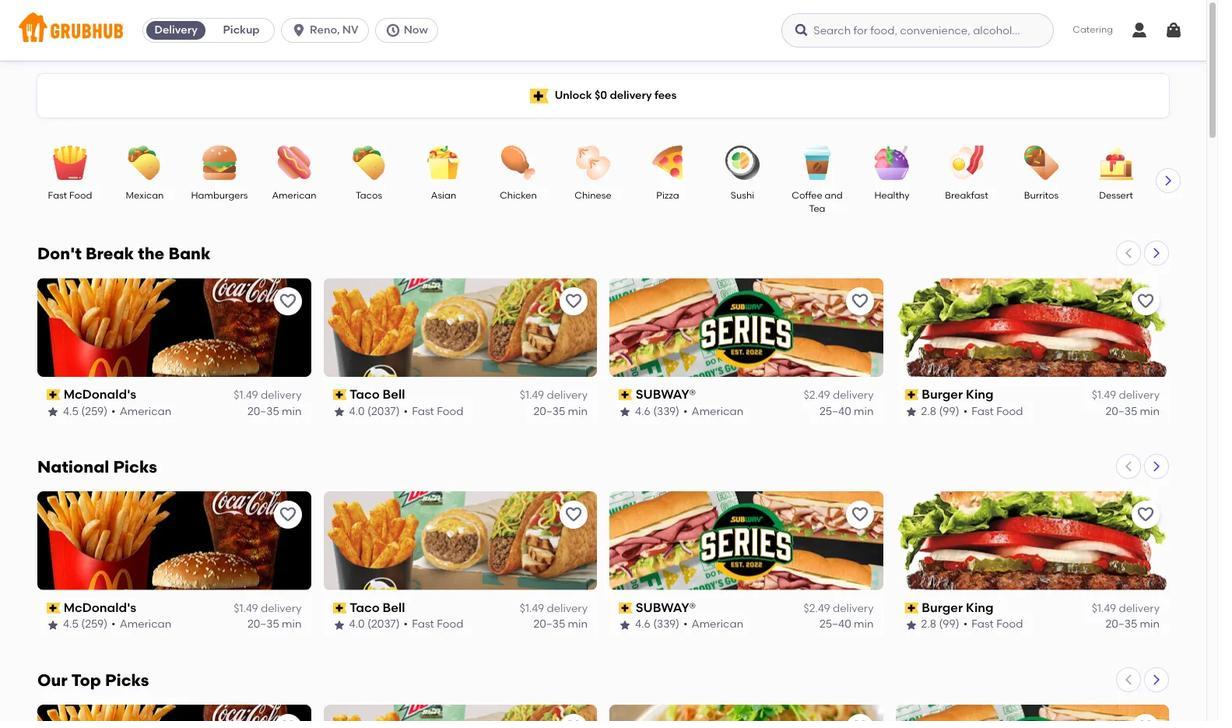 Task type: locate. For each thing, give the bounding box(es) containing it.
caret right icon image
[[1163, 174, 1175, 187], [1151, 247, 1164, 259], [1151, 460, 1164, 473], [1151, 674, 1164, 686]]

2 25–40 min from the top
[[820, 618, 874, 631]]

taco bell logo image for national picks
[[324, 491, 597, 590]]

delivery
[[155, 23, 198, 37]]

0 vertical spatial burger king
[[922, 387, 994, 402]]

2 2.8 (99) from the top
[[922, 618, 960, 631]]

subway®
[[636, 387, 696, 402], [636, 600, 696, 615]]

2 4.0 (2037) from the top
[[349, 618, 400, 631]]

1 king from the top
[[967, 387, 994, 402]]

2 subway® from the top
[[636, 600, 696, 615]]

1 caret left icon image from the top
[[1123, 247, 1136, 259]]

3 taco bell logo image from the top
[[324, 705, 597, 721]]

(99)
[[940, 405, 960, 418], [940, 618, 960, 631]]

•
[[111, 405, 116, 418], [404, 405, 408, 418], [684, 405, 688, 418], [964, 405, 968, 418], [111, 618, 116, 631], [404, 618, 408, 631], [684, 618, 688, 631], [964, 618, 968, 631]]

4.5 (259)
[[63, 405, 108, 418], [63, 618, 108, 631]]

1 mcdonald's from the top
[[64, 387, 136, 402]]

0 vertical spatial (2037)
[[368, 405, 400, 418]]

1 4.0 (2037) from the top
[[349, 405, 400, 418]]

mcdonald's up "our top picks"
[[64, 600, 136, 615]]

4.0 (2037)
[[349, 405, 400, 418], [349, 618, 400, 631]]

1 taco from the top
[[350, 387, 380, 402]]

1 (2037) from the top
[[368, 405, 400, 418]]

tacos
[[356, 190, 382, 201]]

2 mcdonald's from the top
[[64, 600, 136, 615]]

subway® for national picks
[[636, 600, 696, 615]]

2 burger from the top
[[922, 600, 964, 615]]

2 4.5 (259) from the top
[[63, 618, 108, 631]]

Search for food, convenience, alcohol... search field
[[782, 13, 1055, 48]]

national
[[37, 457, 109, 477]]

20–35
[[248, 405, 279, 418], [534, 405, 566, 418], [1106, 405, 1138, 418], [248, 618, 279, 631], [534, 618, 566, 631], [1106, 618, 1138, 631]]

$2.49
[[804, 389, 831, 402], [804, 602, 831, 615]]

1 bell from the top
[[383, 387, 405, 402]]

mexican
[[126, 190, 164, 201]]

1 vertical spatial king
[[967, 600, 994, 615]]

taco for don't break the bank
[[350, 387, 380, 402]]

fast for national picks's burger king logo
[[972, 618, 994, 631]]

0 vertical spatial picks
[[113, 457, 157, 477]]

2 (2037) from the top
[[368, 618, 400, 631]]

1 vertical spatial $2.49
[[804, 602, 831, 615]]

2 (339) from the top
[[654, 618, 680, 631]]

(259) up "our top picks"
[[81, 618, 108, 631]]

1 $2.49 from the top
[[804, 389, 831, 402]]

2 4.6 (339) from the top
[[636, 618, 680, 631]]

min
[[282, 405, 302, 418], [568, 405, 588, 418], [854, 405, 874, 418], [1141, 405, 1160, 418], [282, 618, 302, 631], [568, 618, 588, 631], [854, 618, 874, 631], [1141, 618, 1160, 631]]

0 vertical spatial 25–40 min
[[820, 405, 874, 418]]

2 king from the top
[[967, 600, 994, 615]]

1 vertical spatial taco
[[350, 600, 380, 615]]

0 vertical spatial (339)
[[654, 405, 680, 418]]

coffee and tea image
[[791, 146, 845, 180]]

0 vertical spatial caret left icon image
[[1123, 247, 1136, 259]]

1 vertical spatial 2.8 (99)
[[922, 618, 960, 631]]

1 vertical spatial (2037)
[[368, 618, 400, 631]]

taco
[[350, 387, 380, 402], [350, 600, 380, 615]]

food
[[69, 190, 92, 201], [437, 405, 464, 418], [997, 405, 1024, 418], [437, 618, 464, 631], [997, 618, 1024, 631]]

2 vertical spatial caret left icon image
[[1123, 674, 1136, 686]]

unlock
[[555, 89, 592, 102]]

0 vertical spatial taco bell logo image
[[324, 278, 597, 377]]

0 vertical spatial burger
[[922, 387, 964, 402]]

2 4.0 from the top
[[349, 618, 365, 631]]

chinese image
[[566, 146, 621, 180]]

0 vertical spatial (259)
[[81, 405, 108, 418]]

taco bell logo image
[[324, 278, 597, 377], [324, 491, 597, 590], [324, 705, 597, 721]]

now
[[404, 23, 428, 37]]

0 vertical spatial bell
[[383, 387, 405, 402]]

(259) for don't
[[81, 405, 108, 418]]

25–40 for national picks
[[820, 618, 852, 631]]

sushi
[[731, 190, 755, 201]]

2 burger king logo image from the top
[[896, 491, 1170, 590]]

fast for taco bell logo for national picks
[[412, 618, 434, 631]]

1 $2.49 delivery from the top
[[804, 389, 874, 402]]

mcdonald's for picks
[[64, 600, 136, 615]]

4.5 (259) up national
[[63, 405, 108, 418]]

caret right icon image for don't break the bank
[[1151, 247, 1164, 259]]

(99) for national picks
[[940, 618, 960, 631]]

1 vertical spatial (339)
[[654, 618, 680, 631]]

0 vertical spatial king
[[967, 387, 994, 402]]

save this restaurant image for national picks
[[1137, 505, 1156, 524]]

mcdonald's for break
[[64, 387, 136, 402]]

fast food image
[[43, 146, 97, 180]]

2 vertical spatial mcdonald's logo image
[[37, 705, 311, 721]]

1 vertical spatial subway®
[[636, 600, 696, 615]]

burger for national picks
[[922, 600, 964, 615]]

1 vertical spatial 25–40
[[820, 618, 852, 631]]

1 vertical spatial 25–40 min
[[820, 618, 874, 631]]

mcdonald's up national picks at the left bottom of the page
[[64, 387, 136, 402]]

1 subway® from the top
[[636, 387, 696, 402]]

4.0
[[349, 405, 365, 418], [349, 618, 365, 631]]

burger for don't break the bank
[[922, 387, 964, 402]]

breakfast
[[946, 190, 989, 201]]

1 vertical spatial burger
[[922, 600, 964, 615]]

4.6 (339) for don't break the bank
[[636, 405, 680, 418]]

1 (99) from the top
[[940, 405, 960, 418]]

1 vertical spatial bell
[[383, 600, 405, 615]]

bell for national picks
[[383, 600, 405, 615]]

0 vertical spatial $2.49
[[804, 389, 831, 402]]

$2.49 delivery for national picks
[[804, 602, 874, 615]]

2 burger king from the top
[[922, 600, 994, 615]]

1 4.6 from the top
[[636, 405, 651, 418]]

1 vertical spatial 4.6 (339)
[[636, 618, 680, 631]]

1 vertical spatial (99)
[[940, 618, 960, 631]]

0 vertical spatial mcdonald's
[[64, 387, 136, 402]]

taco bell for don't break the bank
[[350, 387, 405, 402]]

(2037)
[[368, 405, 400, 418], [368, 618, 400, 631]]

1 vertical spatial 4.6
[[636, 618, 651, 631]]

101 taiwanese cuisine logo image
[[610, 705, 884, 721]]

1 vertical spatial subway® logo image
[[610, 491, 884, 590]]

• american
[[111, 405, 172, 418], [684, 405, 744, 418], [111, 618, 172, 631], [684, 618, 744, 631]]

(2037) for don't break the bank
[[368, 405, 400, 418]]

0 vertical spatial 2.8 (99)
[[922, 405, 960, 418]]

0 vertical spatial 2.8
[[922, 405, 937, 418]]

(259)
[[81, 405, 108, 418], [81, 618, 108, 631]]

2 taco from the top
[[350, 600, 380, 615]]

american
[[272, 190, 317, 201], [120, 405, 172, 418], [692, 405, 744, 418], [120, 618, 172, 631], [692, 618, 744, 631]]

chicken
[[500, 190, 537, 201]]

king for don't break the bank
[[967, 387, 994, 402]]

1 vertical spatial 2.8
[[922, 618, 937, 631]]

0 vertical spatial taco
[[350, 387, 380, 402]]

2 25–40 from the top
[[820, 618, 852, 631]]

taco for national picks
[[350, 600, 380, 615]]

star icon image
[[47, 406, 59, 418], [333, 406, 345, 418], [619, 406, 632, 418], [905, 406, 918, 418], [47, 619, 59, 631], [333, 619, 345, 631], [619, 619, 632, 631], [905, 619, 918, 631]]

burger king logo image for national picks
[[896, 491, 1170, 590]]

reno,
[[310, 23, 340, 37]]

main navigation navigation
[[0, 0, 1207, 61]]

1 mcdonald's logo image from the top
[[37, 278, 311, 377]]

burger king
[[922, 387, 994, 402], [922, 600, 994, 615]]

2 2.8 from the top
[[922, 618, 937, 631]]

1 taco bell from the top
[[350, 387, 405, 402]]

4.0 (2037) for national picks
[[349, 618, 400, 631]]

breakfast image
[[940, 146, 995, 180]]

(259) up national picks at the left bottom of the page
[[81, 405, 108, 418]]

2.8 (99) for don't break the bank
[[922, 405, 960, 418]]

1 vertical spatial taco bell logo image
[[324, 491, 597, 590]]

mcdonald's logo image for don't break the bank
[[37, 278, 311, 377]]

4.5 up national
[[63, 405, 79, 418]]

25–40
[[820, 405, 852, 418], [820, 618, 852, 631]]

4.5 (259) for don't
[[63, 405, 108, 418]]

$2.49 delivery for don't break the bank
[[804, 389, 874, 402]]

don't
[[37, 244, 82, 263]]

1 4.6 (339) from the top
[[636, 405, 680, 418]]

3 mcdonald's logo image from the top
[[37, 705, 311, 721]]

0 vertical spatial mcdonald's logo image
[[37, 278, 311, 377]]

2 (99) from the top
[[940, 618, 960, 631]]

now button
[[375, 18, 445, 43]]

1 vertical spatial 4.0 (2037)
[[349, 618, 400, 631]]

king
[[967, 387, 994, 402], [967, 600, 994, 615]]

0 vertical spatial 4.6 (339)
[[636, 405, 680, 418]]

0 vertical spatial 4.5
[[63, 405, 79, 418]]

20–35 min
[[248, 405, 302, 418], [534, 405, 588, 418], [1106, 405, 1160, 418], [248, 618, 302, 631], [534, 618, 588, 631], [1106, 618, 1160, 631]]

1 2.8 (99) from the top
[[922, 405, 960, 418]]

4.5
[[63, 405, 79, 418], [63, 618, 79, 631]]

fast
[[48, 190, 67, 201], [412, 405, 434, 418], [972, 405, 994, 418], [412, 618, 434, 631], [972, 618, 994, 631]]

3 caret left icon image from the top
[[1123, 674, 1136, 686]]

mcdonald's
[[64, 387, 136, 402], [64, 600, 136, 615]]

(339)
[[654, 405, 680, 418], [654, 618, 680, 631]]

1 (259) from the top
[[81, 405, 108, 418]]

2.8 for don't break the bank
[[922, 405, 937, 418]]

burritos
[[1025, 190, 1059, 201]]

taco bell
[[350, 387, 405, 402], [350, 600, 405, 615]]

4.5 up top
[[63, 618, 79, 631]]

2 taco bell logo image from the top
[[324, 491, 597, 590]]

king for national picks
[[967, 600, 994, 615]]

2.8 (99)
[[922, 405, 960, 418], [922, 618, 960, 631]]

1 burger king from the top
[[922, 387, 994, 402]]

our
[[37, 670, 68, 690]]

subscription pass image
[[905, 390, 919, 401], [333, 603, 347, 614], [905, 603, 919, 614]]

our top picks
[[37, 670, 149, 690]]

save this restaurant button
[[274, 287, 302, 315], [560, 287, 588, 315], [846, 287, 874, 315], [1132, 287, 1160, 315], [274, 501, 302, 529], [560, 501, 588, 529], [846, 501, 874, 529], [1132, 501, 1160, 529], [274, 714, 302, 721], [560, 714, 588, 721], [846, 714, 874, 721], [1132, 714, 1160, 721]]

1 taco bell logo image from the top
[[324, 278, 597, 377]]

4.5 (259) for national
[[63, 618, 108, 631]]

pizza image
[[641, 146, 696, 180]]

bell
[[383, 387, 405, 402], [383, 600, 405, 615]]

1 vertical spatial burger king
[[922, 600, 994, 615]]

1 vertical spatial 4.0
[[349, 618, 365, 631]]

save this restaurant image
[[278, 292, 297, 311], [851, 292, 870, 311], [278, 505, 297, 524], [565, 505, 583, 524], [851, 505, 870, 524], [278, 719, 297, 721], [565, 719, 583, 721], [851, 719, 870, 721], [1137, 719, 1156, 721]]

picks
[[113, 457, 157, 477], [105, 670, 149, 690]]

0 vertical spatial subway®
[[636, 387, 696, 402]]

2 $2.49 from the top
[[804, 602, 831, 615]]

2 caret left icon image from the top
[[1123, 460, 1136, 473]]

healthy image
[[865, 146, 920, 180]]

$2.49 for don't break the bank
[[804, 389, 831, 402]]

1 vertical spatial caret left icon image
[[1123, 460, 1136, 473]]

nv
[[343, 23, 359, 37]]

subscription pass image for national picks
[[905, 603, 919, 614]]

mcdonald's logo image
[[37, 278, 311, 377], [37, 491, 311, 590], [37, 705, 311, 721]]

and
[[825, 190, 843, 201]]

1 25–40 min from the top
[[820, 405, 874, 418]]

caret right icon image for our top picks
[[1151, 674, 1164, 686]]

fast for burger king logo associated with don't break the bank
[[972, 405, 994, 418]]

2 4.6 from the top
[[636, 618, 651, 631]]

0 vertical spatial (99)
[[940, 405, 960, 418]]

picks right top
[[105, 670, 149, 690]]

$2.49 delivery
[[804, 389, 874, 402], [804, 602, 874, 615]]

1 vertical spatial 4.5 (259)
[[63, 618, 108, 631]]

1 vertical spatial 4.5
[[63, 618, 79, 631]]

1 vertical spatial burger king logo image
[[896, 491, 1170, 590]]

1 2.8 from the top
[[922, 405, 937, 418]]

1 vertical spatial $2.49 delivery
[[804, 602, 874, 615]]

1 vertical spatial taco bell
[[350, 600, 405, 615]]

4.6 (339)
[[636, 405, 680, 418], [636, 618, 680, 631]]

0 vertical spatial taco bell
[[350, 387, 405, 402]]

1 4.0 from the top
[[349, 405, 365, 418]]

break
[[86, 244, 134, 263]]

2 (259) from the top
[[81, 618, 108, 631]]

2.8
[[922, 405, 937, 418], [922, 618, 937, 631]]

2 $2.49 delivery from the top
[[804, 602, 874, 615]]

0 vertical spatial 4.6
[[636, 405, 651, 418]]

subway® logo image for don't break the bank
[[610, 278, 884, 377]]

1 4.5 (259) from the top
[[63, 405, 108, 418]]

save this restaurant image
[[565, 292, 583, 311], [1137, 292, 1156, 311], [1137, 505, 1156, 524]]

svg image inside now button
[[385, 23, 401, 38]]

delivery
[[610, 89, 652, 102], [261, 389, 302, 402], [547, 389, 588, 402], [833, 389, 874, 402], [1120, 389, 1160, 402], [261, 602, 302, 615], [547, 602, 588, 615], [833, 602, 874, 615], [1120, 602, 1160, 615]]

fees
[[655, 89, 677, 102]]

1 25–40 from the top
[[820, 405, 852, 418]]

burger
[[922, 387, 964, 402], [922, 600, 964, 615]]

grubhub plus flag logo image
[[530, 88, 549, 103]]

picks right national
[[113, 457, 157, 477]]

1 vertical spatial mcdonald's
[[64, 600, 136, 615]]

0 vertical spatial burger king logo image
[[896, 278, 1170, 377]]

svg image
[[1131, 21, 1150, 40], [1165, 21, 1184, 40], [291, 23, 307, 38], [385, 23, 401, 38], [795, 23, 810, 38]]

2 mcdonald's logo image from the top
[[37, 491, 311, 590]]

dessert
[[1100, 190, 1134, 201]]

4.5 (259) up top
[[63, 618, 108, 631]]

1 vertical spatial mcdonald's logo image
[[37, 491, 311, 590]]

4.6
[[636, 405, 651, 418], [636, 618, 651, 631]]

$1.49 delivery
[[234, 389, 302, 402], [520, 389, 588, 402], [1093, 389, 1160, 402], [234, 602, 302, 615], [520, 602, 588, 615], [1093, 602, 1160, 615]]

0 vertical spatial subway® logo image
[[610, 278, 884, 377]]

0 vertical spatial 25–40
[[820, 405, 852, 418]]

subscription pass image
[[47, 390, 60, 401], [333, 390, 347, 401], [619, 390, 633, 401], [47, 603, 60, 614], [619, 603, 633, 614]]

0 vertical spatial $2.49 delivery
[[804, 389, 874, 402]]

healthy
[[875, 190, 910, 201]]

1 burger from the top
[[922, 387, 964, 402]]

caret left icon image
[[1123, 247, 1136, 259], [1123, 460, 1136, 473], [1123, 674, 1136, 686]]

0 vertical spatial 4.5 (259)
[[63, 405, 108, 418]]

2 vertical spatial subway® logo image
[[896, 705, 1170, 721]]

(339) for don't break the bank
[[654, 405, 680, 418]]

0 vertical spatial 4.0 (2037)
[[349, 405, 400, 418]]

1 burger king logo image from the top
[[896, 278, 1170, 377]]

subway® for don't break the bank
[[636, 387, 696, 402]]

• fast food
[[404, 405, 464, 418], [964, 405, 1024, 418], [404, 618, 464, 631], [964, 618, 1024, 631]]

1 4.5 from the top
[[63, 405, 79, 418]]

2 vertical spatial taco bell logo image
[[324, 705, 597, 721]]

1 (339) from the top
[[654, 405, 680, 418]]

burger king logo image
[[896, 278, 1170, 377], [896, 491, 1170, 590]]

$1.49
[[234, 389, 258, 402], [520, 389, 544, 402], [1093, 389, 1117, 402], [234, 602, 258, 615], [520, 602, 544, 615], [1093, 602, 1117, 615]]

pickup button
[[209, 18, 274, 43]]

2 bell from the top
[[383, 600, 405, 615]]

national picks
[[37, 457, 157, 477]]

25–40 min
[[820, 405, 874, 418], [820, 618, 874, 631]]

subway® logo image
[[610, 278, 884, 377], [610, 491, 884, 590], [896, 705, 1170, 721]]

2 4.5 from the top
[[63, 618, 79, 631]]

mcdonald's logo image for national picks
[[37, 491, 311, 590]]

2 taco bell from the top
[[350, 600, 405, 615]]

burger king for don't break the bank
[[922, 387, 994, 402]]

0 vertical spatial 4.0
[[349, 405, 365, 418]]

1 vertical spatial (259)
[[81, 618, 108, 631]]



Task type: vqa. For each thing, say whether or not it's contained in the screenshot.
Soup And Salad Combo for second Soup and Salad Combo image from the bottom of the page
no



Task type: describe. For each thing, give the bounding box(es) containing it.
svg image inside reno, nv button
[[291, 23, 307, 38]]

4.6 for don't break the bank
[[636, 405, 651, 418]]

4.0 for national picks
[[349, 618, 365, 631]]

(99) for don't break the bank
[[940, 405, 960, 418]]

sushi image
[[716, 146, 770, 180]]

(339) for national picks
[[654, 618, 680, 631]]

$2.49 for national picks
[[804, 602, 831, 615]]

catering
[[1074, 24, 1114, 35]]

taco bell for national picks
[[350, 600, 405, 615]]

4.6 for national picks
[[636, 618, 651, 631]]

the
[[138, 244, 165, 263]]

tacos image
[[342, 146, 396, 180]]

(259) for national
[[81, 618, 108, 631]]

dessert image
[[1090, 146, 1144, 180]]

$0
[[595, 89, 608, 102]]

4.0 (2037) for don't break the bank
[[349, 405, 400, 418]]

fast food
[[48, 190, 92, 201]]

caret left icon image for the
[[1123, 247, 1136, 259]]

pickup
[[223, 23, 260, 37]]

tea
[[810, 204, 826, 214]]

save this restaurant image for don't break the bank
[[1137, 292, 1156, 311]]

mexican image
[[118, 146, 172, 180]]

caret left icon image for picks
[[1123, 674, 1136, 686]]

bell for don't break the bank
[[383, 387, 405, 402]]

hamburgers
[[191, 190, 248, 201]]

burritos image
[[1015, 146, 1069, 180]]

subway® logo image for national picks
[[610, 491, 884, 590]]

burger king logo image for don't break the bank
[[896, 278, 1170, 377]]

coffee and tea
[[792, 190, 843, 214]]

1 vertical spatial picks
[[105, 670, 149, 690]]

subscription pass image for don't break the bank
[[905, 390, 919, 401]]

burger king for national picks
[[922, 600, 994, 615]]

delivery button
[[143, 18, 209, 43]]

asian image
[[417, 146, 471, 180]]

pizza
[[657, 190, 680, 201]]

bagels image
[[1164, 146, 1219, 180]]

american image
[[267, 146, 322, 180]]

4.5 for don't
[[63, 405, 79, 418]]

fast for taco bell logo related to don't break the bank
[[412, 405, 434, 418]]

caret right icon image for national picks
[[1151, 460, 1164, 473]]

25–40 min for national picks
[[820, 618, 874, 631]]

chinese
[[575, 190, 612, 201]]

2.8 for national picks
[[922, 618, 937, 631]]

2.8 (99) for national picks
[[922, 618, 960, 631]]

reno, nv
[[310, 23, 359, 37]]

(2037) for national picks
[[368, 618, 400, 631]]

25–40 for don't break the bank
[[820, 405, 852, 418]]

bank
[[169, 244, 211, 263]]

reno, nv button
[[281, 18, 375, 43]]

asian
[[431, 190, 457, 201]]

4.5 for national
[[63, 618, 79, 631]]

coffee
[[792, 190, 823, 201]]

don't break the bank
[[37, 244, 211, 263]]

chicken image
[[491, 146, 546, 180]]

catering button
[[1063, 13, 1125, 48]]

taco bell logo image for don't break the bank
[[324, 278, 597, 377]]

4.6 (339) for national picks
[[636, 618, 680, 631]]

25–40 min for don't break the bank
[[820, 405, 874, 418]]

unlock $0 delivery fees
[[555, 89, 677, 102]]

top
[[71, 670, 101, 690]]

hamburgers image
[[192, 146, 247, 180]]

4.0 for don't break the bank
[[349, 405, 365, 418]]



